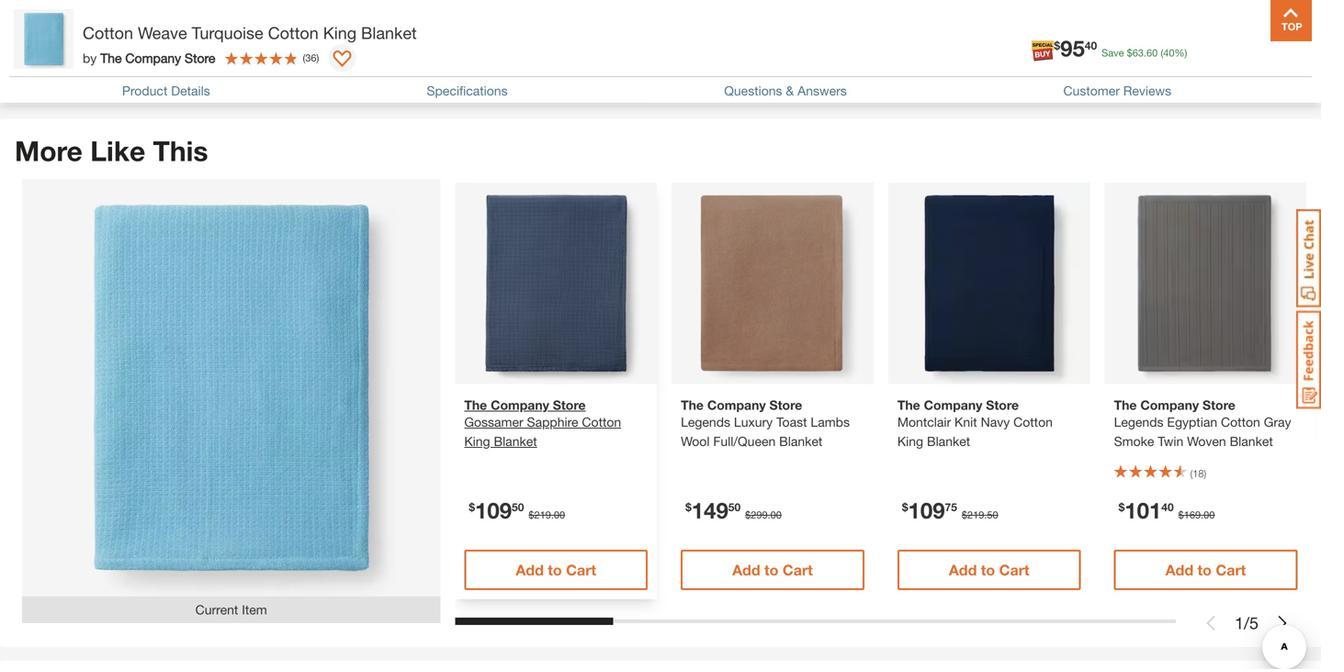 Task type: locate. For each thing, give the bounding box(es) containing it.
cotton inside "the company store montclair knit navy cotton king blanket"
[[1014, 415, 1053, 430]]

product details
[[122, 83, 210, 98]]

18
[[1193, 468, 1204, 480]]

blanket inside the company store legends egyptian cotton gray smoke twin woven blanket
[[1230, 434, 1274, 449]]

1 add to cart from the left
[[516, 562, 596, 580]]

) left display icon
[[317, 52, 319, 64]]

add to cart for $ 109 50 $ 219 . 00
[[516, 562, 596, 580]]

50 left 299
[[729, 501, 741, 514]]

king down montclair
[[898, 434, 924, 449]]

. for $ 109 75 $ 219 . 50
[[985, 510, 987, 522]]

the company store montclair knit navy cotton king blanket
[[898, 398, 1053, 449]]

save $ 63 . 60 ( 40 %)
[[1102, 47, 1188, 59]]

store up egyptian
[[1203, 398, 1236, 413]]

customer reviews
[[1064, 83, 1172, 98]]

109 down gossamer
[[475, 498, 512, 524]]

50 right 75 at bottom right
[[987, 510, 999, 522]]

. inside $ 149 50 $ 299 . 00
[[768, 510, 771, 522]]

weave
[[138, 23, 187, 43]]

00 inside $ 109 50 $ 219 . 00
[[554, 510, 565, 522]]

40
[[1085, 39, 1097, 52], [1164, 47, 1175, 59], [1162, 501, 1174, 514]]

00 for 109
[[554, 510, 565, 522]]

sapphire
[[527, 415, 579, 430]]

add to cart
[[516, 562, 596, 580], [733, 562, 813, 580], [949, 562, 1030, 580], [1166, 562, 1246, 580]]

50 for 109
[[512, 501, 524, 514]]

this is the first slide image
[[1204, 617, 1219, 631]]

2 horizontal spatial king
[[898, 434, 924, 449]]

to
[[155, 67, 171, 87], [548, 562, 562, 580], [765, 562, 779, 580], [981, 562, 995, 580], [1198, 562, 1212, 580]]

) down the woven
[[1204, 468, 1207, 480]]

cotton right navy
[[1014, 415, 1053, 430]]

1 horizontal spatial 50
[[729, 501, 741, 514]]

item
[[242, 603, 267, 618]]

109 down montclair
[[908, 498, 945, 524]]

add to cart for $ 149 50 $ 299 . 00
[[733, 562, 813, 580]]

.
[[1144, 47, 1147, 59], [551, 510, 554, 522], [768, 510, 771, 522], [985, 510, 987, 522], [1201, 510, 1204, 522]]

add down $ 109 75 $ 219 . 50
[[949, 562, 977, 580]]

current item
[[195, 603, 267, 618]]

legends inside the company store legends egyptian cotton gray smoke twin woven blanket
[[1114, 415, 1164, 430]]

like
[[90, 134, 145, 167]]

. for $ 101 40 $ 169 . 00
[[1201, 510, 1204, 522]]

( for ( 36 )
[[303, 52, 305, 64]]

3 add to cart button from the left
[[898, 551, 1081, 591]]

king inside 'the company store gossamer sapphire cotton king blanket'
[[464, 434, 490, 449]]

0 horizontal spatial 50
[[512, 501, 524, 514]]

the for $ 109 75 $ 219 . 50
[[898, 398, 921, 413]]

50 down 'the company store gossamer sapphire cotton king blanket'
[[512, 501, 524, 514]]

cart for $ 149 50 $ 299 . 00
[[783, 562, 813, 580]]

) for ( 18 )
[[1204, 468, 1207, 480]]

store
[[185, 50, 215, 65], [553, 398, 586, 413], [770, 398, 803, 413], [986, 398, 1019, 413], [1203, 398, 1236, 413]]

add to cart up this is the first slide icon
[[1166, 562, 1246, 580]]

legends inside the company store legends luxury toast lambs wool full/queen blanket
[[681, 415, 731, 430]]

reviews
[[1124, 83, 1172, 98]]

add 3 items to cart button
[[18, 59, 248, 96]]

219 inside $ 109 75 $ 219 . 50
[[968, 510, 985, 522]]

169
[[1184, 510, 1201, 522]]

knit
[[955, 415, 978, 430]]

gossamer sapphire cotton king blanket image
[[455, 183, 657, 385]]

the up the smoke on the bottom
[[1114, 398, 1137, 413]]

lambs
[[811, 415, 850, 430]]

2 horizontal spatial 00
[[1204, 510, 1215, 522]]

company up egyptian
[[1141, 398, 1199, 413]]

company inside 'the company store gossamer sapphire cotton king blanket'
[[491, 398, 549, 413]]

40 left save at the top of page
[[1085, 39, 1097, 52]]

5
[[1250, 614, 1259, 634]]

legends up wool
[[681, 415, 731, 430]]

add to cart button up this is the first slide icon
[[1114, 551, 1298, 591]]

add for $ 109 75 $ 219 . 50
[[949, 562, 977, 580]]

40 for 95
[[1085, 39, 1097, 52]]

00 inside $ 149 50 $ 299 . 00
[[771, 510, 782, 522]]

add to cart button down $ 109 75 $ 219 . 50
[[898, 551, 1081, 591]]

1 horizontal spatial )
[[1204, 468, 1207, 480]]

0 horizontal spatial )
[[317, 52, 319, 64]]

. inside $ 109 50 $ 219 . 00
[[551, 510, 554, 522]]

store inside "the company store montclair knit navy cotton king blanket"
[[986, 398, 1019, 413]]

$ 95 40
[[1054, 35, 1097, 61]]

to down 299
[[765, 562, 779, 580]]

cotton up 36 in the top left of the page
[[268, 23, 319, 43]]

product details button
[[122, 83, 210, 98], [122, 83, 210, 98]]

2 add to cart from the left
[[733, 562, 813, 580]]

next slide image
[[1276, 617, 1290, 631]]

company up the luxury
[[708, 398, 766, 413]]

to for $ 149 50 $ 299 . 00
[[765, 562, 779, 580]]

1 horizontal spatial 00
[[771, 510, 782, 522]]

add to cart down $ 109 50 $ 219 . 00
[[516, 562, 596, 580]]

luxury
[[734, 415, 773, 430]]

the up wool
[[681, 398, 704, 413]]

1 horizontal spatial 219
[[968, 510, 985, 522]]

customer reviews button
[[1064, 83, 1172, 98], [1064, 83, 1172, 98]]

. inside $ 109 75 $ 219 . 50
[[985, 510, 987, 522]]

/
[[1244, 614, 1250, 634]]

%)
[[1175, 47, 1188, 59]]

1
[[1235, 614, 1244, 634]]

3 00 from the left
[[1204, 510, 1215, 522]]

cart for $ 109 50 $ 219 . 00
[[566, 562, 596, 580]]

company for $ 109 75 $ 219 . 50
[[924, 398, 983, 413]]

$ 149 50 $ 299 . 00
[[686, 498, 782, 524]]

add down 299
[[733, 562, 761, 580]]

legends
[[681, 415, 731, 430], [1114, 415, 1164, 430]]

gossamer
[[464, 415, 524, 430]]

0 horizontal spatial (
[[303, 52, 305, 64]]

store up navy
[[986, 398, 1019, 413]]

0 horizontal spatial 00
[[554, 510, 565, 522]]

blanket
[[361, 23, 417, 43], [494, 434, 537, 449], [779, 434, 823, 449], [927, 434, 971, 449], [1230, 434, 1274, 449]]

0 horizontal spatial legends
[[681, 415, 731, 430]]

company up gossamer
[[491, 398, 549, 413]]

00
[[554, 510, 565, 522], [771, 510, 782, 522], [1204, 510, 1215, 522]]

00 inside the $ 101 40 $ 169 . 00
[[1204, 510, 1215, 522]]

1 109 from the left
[[475, 498, 512, 524]]

1 horizontal spatial legends
[[1114, 415, 1164, 430]]

219
[[534, 510, 551, 522], [968, 510, 985, 522]]

. inside the $ 101 40 $ 169 . 00
[[1201, 510, 1204, 522]]

king
[[323, 23, 357, 43], [464, 434, 490, 449], [898, 434, 924, 449]]

1 add to cart button from the left
[[464, 551, 648, 591]]

2 109 from the left
[[908, 498, 945, 524]]

main product image image
[[22, 179, 441, 598]]

store up 'sapphire'
[[553, 398, 586, 413]]

the inside 'the company store gossamer sapphire cotton king blanket'
[[464, 398, 487, 413]]

to down $ 109 75 $ 219 . 50
[[981, 562, 995, 580]]

to for $ 109 75 $ 219 . 50
[[981, 562, 995, 580]]

2 horizontal spatial (
[[1191, 468, 1193, 480]]

the up montclair
[[898, 398, 921, 413]]

customer
[[1064, 83, 1120, 98]]

1 219 from the left
[[534, 510, 551, 522]]

219 inside $ 109 50 $ 219 . 00
[[534, 510, 551, 522]]

40 for 101
[[1162, 501, 1174, 514]]

legends luxury toast lambs wool full/queen blanket image
[[672, 183, 874, 385]]

store up 'details'
[[185, 50, 215, 65]]

( down the woven
[[1191, 468, 1193, 480]]

0 horizontal spatial 109
[[475, 498, 512, 524]]

live chat image
[[1297, 210, 1322, 308]]

add for $ 149 50 $ 299 . 00
[[733, 562, 761, 580]]

50 inside $ 109 50 $ 219 . 00
[[512, 501, 524, 514]]

add to cart down $ 109 75 $ 219 . 50
[[949, 562, 1030, 580]]

twin
[[1158, 434, 1184, 449]]

company up knit
[[924, 398, 983, 413]]

00 for 101
[[1204, 510, 1215, 522]]

the right by
[[100, 50, 122, 65]]

2 219 from the left
[[968, 510, 985, 522]]

company inside the company store legends luxury toast lambs wool full/queen blanket
[[708, 398, 766, 413]]

legends up the smoke on the bottom
[[1114, 415, 1164, 430]]

3
[[93, 67, 102, 87]]

40 inside $ 95 40
[[1085, 39, 1097, 52]]

(
[[1161, 47, 1164, 59], [303, 52, 305, 64], [1191, 468, 1193, 480]]

store for $ 149 50 $ 299 . 00
[[770, 398, 803, 413]]

king down gossamer
[[464, 434, 490, 449]]

1 legends from the left
[[681, 415, 731, 430]]

1 vertical spatial )
[[1204, 468, 1207, 480]]

cotton weave turquoise cotton king blanket
[[83, 23, 417, 43]]

1 horizontal spatial king
[[464, 434, 490, 449]]

1 00 from the left
[[554, 510, 565, 522]]

) for ( 36 )
[[317, 52, 319, 64]]

2 00 from the left
[[771, 510, 782, 522]]

company inside "the company store montclair knit navy cotton king blanket"
[[924, 398, 983, 413]]

store for $ 109 50 $ 219 . 00
[[553, 398, 586, 413]]

wool
[[681, 434, 710, 449]]

3 add to cart from the left
[[949, 562, 1030, 580]]

add to cart button down $ 109 50 $ 219 . 00
[[464, 551, 648, 591]]

50 inside $ 149 50 $ 299 . 00
[[729, 501, 741, 514]]

cart
[[176, 67, 210, 87], [566, 562, 596, 580], [783, 562, 813, 580], [1000, 562, 1030, 580], [1216, 562, 1246, 580]]

4 add to cart button from the left
[[1114, 551, 1298, 591]]

egyptian
[[1168, 415, 1218, 430]]

the up gossamer
[[464, 398, 487, 413]]

2 legends from the left
[[1114, 415, 1164, 430]]

50 for 149
[[729, 501, 741, 514]]

2 horizontal spatial 50
[[987, 510, 999, 522]]

store up toast
[[770, 398, 803, 413]]

1 horizontal spatial (
[[1161, 47, 1164, 59]]

cotton right 'sapphire'
[[582, 415, 621, 430]]

questions & answers button
[[724, 83, 847, 98], [724, 83, 847, 98]]

109
[[475, 498, 512, 524], [908, 498, 945, 524]]

add to cart button for $ 149 50 $ 299 . 00
[[681, 551, 865, 591]]

this
[[153, 134, 208, 167]]

montclair knit navy cotton king blanket image
[[889, 183, 1090, 385]]

add
[[57, 67, 88, 87], [516, 562, 544, 580], [733, 562, 761, 580], [949, 562, 977, 580], [1166, 562, 1194, 580]]

store inside 'the company store gossamer sapphire cotton king blanket'
[[553, 398, 586, 413]]

add down $ 109 50 $ 219 . 00
[[516, 562, 544, 580]]

)
[[317, 52, 319, 64], [1204, 468, 1207, 480]]

subtotal:
[[18, 9, 89, 29]]

smoke
[[1114, 434, 1155, 449]]

0 horizontal spatial 219
[[534, 510, 551, 522]]

( right 60
[[1161, 47, 1164, 59]]

40 right 60
[[1164, 47, 1175, 59]]

company
[[125, 50, 181, 65], [491, 398, 549, 413], [708, 398, 766, 413], [924, 398, 983, 413], [1141, 398, 1199, 413]]

add to cart down 299
[[733, 562, 813, 580]]

to down $ 109 50 $ 219 . 00
[[548, 562, 562, 580]]

cart for $ 109 75 $ 219 . 50
[[1000, 562, 1030, 580]]

95
[[1061, 35, 1085, 61]]

product image image
[[14, 9, 74, 69]]

( for ( 18 )
[[1191, 468, 1193, 480]]

cotton inside 'the company store gossamer sapphire cotton king blanket'
[[582, 415, 621, 430]]

. for $ 149 50 $ 299 . 00
[[768, 510, 771, 522]]

montclair
[[898, 415, 951, 430]]

blanket inside 'the company store gossamer sapphire cotton king blanket'
[[494, 434, 537, 449]]

king up display icon
[[323, 23, 357, 43]]

display image
[[333, 51, 351, 69]]

40 inside the $ 101 40 $ 169 . 00
[[1162, 501, 1174, 514]]

items
[[107, 67, 151, 87]]

add to cart button
[[464, 551, 648, 591], [681, 551, 865, 591], [898, 551, 1081, 591], [1114, 551, 1298, 591]]

( left display icon
[[303, 52, 305, 64]]

the inside the company store legends luxury toast lambs wool full/queen blanket
[[681, 398, 704, 413]]

1 horizontal spatial 109
[[908, 498, 945, 524]]

details
[[171, 83, 210, 98]]

$
[[1054, 39, 1061, 52], [1127, 47, 1133, 59], [469, 501, 475, 514], [686, 501, 692, 514], [902, 501, 908, 514], [1119, 501, 1125, 514], [529, 510, 534, 522], [745, 510, 751, 522], [962, 510, 968, 522], [1179, 510, 1184, 522]]

the for $ 149 50 $ 299 . 00
[[681, 398, 704, 413]]

specifications button
[[427, 83, 508, 98], [427, 83, 508, 98]]

add left the 3
[[57, 67, 88, 87]]

store for $ 109 75 $ 219 . 50
[[986, 398, 1019, 413]]

50
[[512, 501, 524, 514], [729, 501, 741, 514], [987, 510, 999, 522]]

2 add to cart button from the left
[[681, 551, 865, 591]]

by
[[83, 50, 97, 65]]

blanket inside the company store legends luxury toast lambs wool full/queen blanket
[[779, 434, 823, 449]]

0 horizontal spatial king
[[323, 23, 357, 43]]

cotton left gray on the right of the page
[[1221, 415, 1261, 430]]

company for $ 109 50 $ 219 . 00
[[491, 398, 549, 413]]

add to cart button down 299
[[681, 551, 865, 591]]

40 left 169
[[1162, 501, 1174, 514]]

the
[[100, 50, 122, 65], [464, 398, 487, 413], [681, 398, 704, 413], [898, 398, 921, 413], [1114, 398, 1137, 413]]

cotton
[[83, 23, 133, 43], [268, 23, 319, 43], [582, 415, 621, 430], [1014, 415, 1053, 430], [1221, 415, 1261, 430]]

store inside the company store legends luxury toast lambs wool full/queen blanket
[[770, 398, 803, 413]]

the inside "the company store montclair knit navy cotton king blanket"
[[898, 398, 921, 413]]

0 vertical spatial )
[[317, 52, 319, 64]]



Task type: describe. For each thing, give the bounding box(es) containing it.
36
[[305, 52, 317, 64]]

219 for $ 109 75 $ 219 . 50
[[968, 510, 985, 522]]

blanket inside "the company store montclair knit navy cotton king blanket"
[[927, 434, 971, 449]]

company down the weave
[[125, 50, 181, 65]]

legends for smoke
[[1114, 415, 1164, 430]]

$ inside $ 95 40
[[1054, 39, 1061, 52]]

questions
[[724, 83, 783, 98]]

the for $ 109 50 $ 219 . 00
[[464, 398, 487, 413]]

navy
[[981, 415, 1010, 430]]

add 3 items to cart
[[57, 67, 210, 87]]

cotton up by
[[83, 23, 133, 43]]

109 for $ 109 75 $ 219 . 50
[[908, 498, 945, 524]]

&
[[786, 83, 794, 98]]

toast
[[777, 415, 807, 430]]

gray
[[1264, 415, 1292, 430]]

50 inside $ 109 75 $ 219 . 50
[[987, 510, 999, 522]]

109 for $ 109 50 $ 219 . 00
[[475, 498, 512, 524]]

legends for wool
[[681, 415, 731, 430]]

more like this
[[15, 134, 208, 167]]

store inside the company store legends egyptian cotton gray smoke twin woven blanket
[[1203, 398, 1236, 413]]

149
[[692, 498, 729, 524]]

the inside the company store legends egyptian cotton gray smoke twin woven blanket
[[1114, 398, 1137, 413]]

add to cart button for $ 109 50 $ 219 . 00
[[464, 551, 648, 591]]

add inside button
[[57, 67, 88, 87]]

. for $ 109 50 $ 219 . 00
[[551, 510, 554, 522]]

4 add to cart from the left
[[1166, 562, 1246, 580]]

cart inside button
[[176, 67, 210, 87]]

questions & answers
[[724, 83, 847, 98]]

75
[[945, 501, 958, 514]]

company inside the company store legends egyptian cotton gray smoke twin woven blanket
[[1141, 398, 1199, 413]]

the company store gossamer sapphire cotton king blanket
[[464, 398, 621, 449]]

add for $ 109 50 $ 219 . 00
[[516, 562, 544, 580]]

$ 109 50 $ 219 . 00
[[469, 498, 565, 524]]

top button
[[1271, 0, 1312, 41]]

company for $ 149 50 $ 299 . 00
[[708, 398, 766, 413]]

101
[[1125, 498, 1162, 524]]

to up this is the first slide icon
[[1198, 562, 1212, 580]]

to down the 'by the company store'
[[155, 67, 171, 87]]

299
[[751, 510, 768, 522]]

more
[[15, 134, 83, 167]]

turquoise
[[192, 23, 263, 43]]

by the company store
[[83, 50, 215, 65]]

answers
[[798, 83, 847, 98]]

the company store legends luxury toast lambs wool full/queen blanket
[[681, 398, 850, 449]]

save
[[1102, 47, 1124, 59]]

product
[[122, 83, 168, 98]]

cotton inside the company store legends egyptian cotton gray smoke twin woven blanket
[[1221, 415, 1261, 430]]

219 for $ 109 50 $ 219 . 00
[[534, 510, 551, 522]]

woven
[[1188, 434, 1227, 449]]

legends egyptian cotton gray smoke twin woven blanket image
[[1105, 183, 1307, 385]]

1 / 5
[[1235, 614, 1259, 634]]

add down 169
[[1166, 562, 1194, 580]]

$ 109 75 $ 219 . 50
[[902, 498, 999, 524]]

specifications
[[427, 83, 508, 98]]

$ 101 40 $ 169 . 00
[[1119, 498, 1215, 524]]

63
[[1133, 47, 1144, 59]]

( 36 )
[[303, 52, 319, 64]]

add to cart button for $ 109 75 $ 219 . 50
[[898, 551, 1081, 591]]

current
[[195, 603, 238, 618]]

full/queen
[[713, 434, 776, 449]]

king inside "the company store montclair knit navy cotton king blanket"
[[898, 434, 924, 449]]

feedback link image
[[1297, 311, 1322, 410]]

add to cart for $ 109 75 $ 219 . 50
[[949, 562, 1030, 580]]

00 for 149
[[771, 510, 782, 522]]

( 18 )
[[1191, 468, 1207, 480]]

to for $ 109 50 $ 219 . 00
[[548, 562, 562, 580]]

60
[[1147, 47, 1158, 59]]

the company store legends egyptian cotton gray smoke twin woven blanket
[[1114, 398, 1292, 449]]



Task type: vqa. For each thing, say whether or not it's contained in the screenshot.


